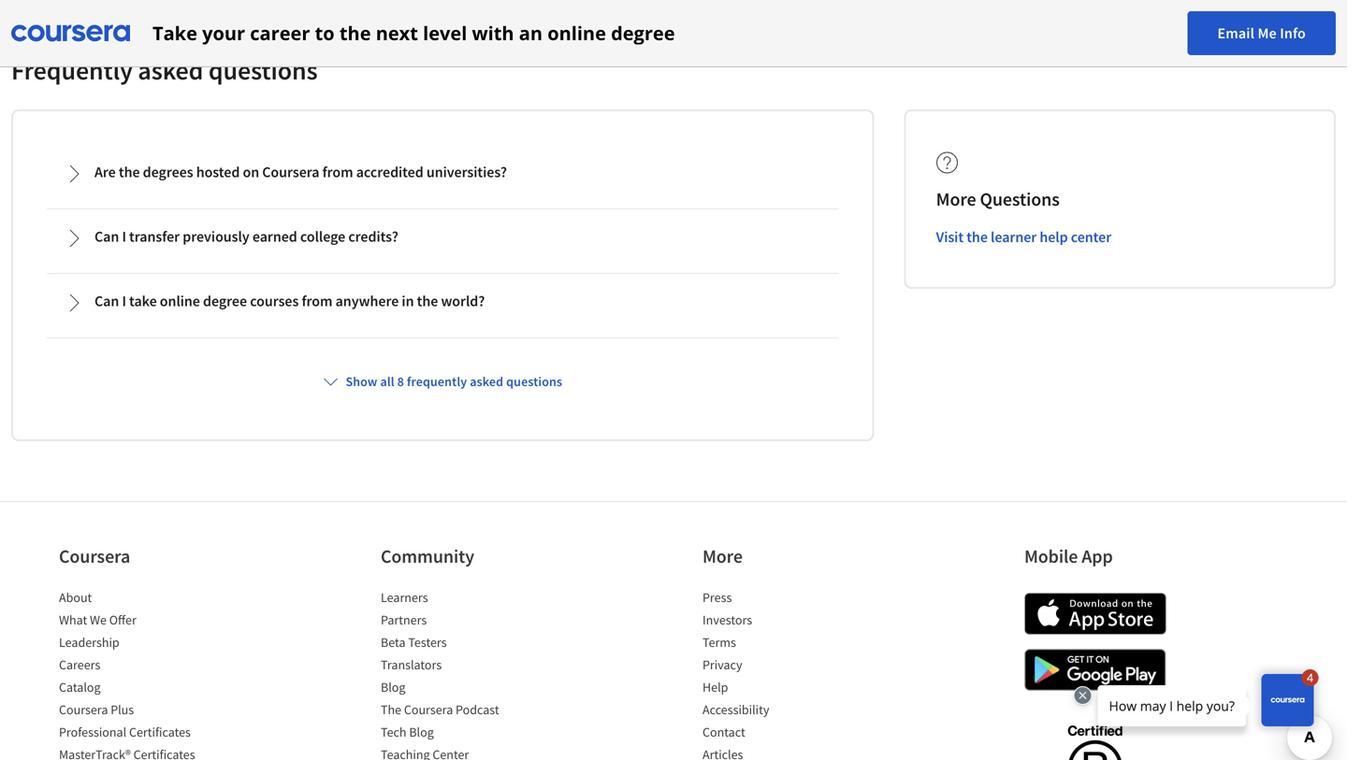 Task type: vqa. For each thing, say whether or not it's contained in the screenshot.
degree in dropdown button
yes



Task type: locate. For each thing, give the bounding box(es) containing it.
1 horizontal spatial questions
[[506, 373, 562, 390]]

all
[[380, 373, 395, 390]]

can inside dropdown button
[[94, 227, 119, 246]]

more
[[936, 188, 976, 211], [703, 545, 743, 568]]

accessibility
[[703, 702, 769, 719]]

previously
[[183, 227, 249, 246]]

careers
[[59, 657, 100, 674]]

3 list item from the left
[[703, 746, 862, 761]]

me
[[1258, 24, 1277, 43]]

show
[[346, 373, 378, 390]]

0 horizontal spatial online
[[160, 292, 200, 311]]

0 horizontal spatial list
[[59, 588, 218, 761]]

coursera
[[262, 163, 319, 182], [59, 545, 130, 568], [59, 702, 108, 719], [404, 702, 453, 719]]

i left transfer
[[122, 227, 126, 246]]

frequently asked questions
[[11, 54, 318, 87]]

0 vertical spatial online
[[548, 20, 606, 46]]

the right visit
[[967, 228, 988, 247]]

list item down professional certificates link at the left of page
[[59, 746, 218, 761]]

1 vertical spatial blog
[[409, 724, 434, 741]]

more questions
[[936, 188, 1060, 211]]

list item for community
[[381, 746, 540, 761]]

your
[[202, 20, 245, 46]]

credits?
[[348, 227, 398, 246]]

1 vertical spatial asked
[[470, 373, 504, 390]]

next
[[376, 20, 418, 46]]

coursera down the catalog link
[[59, 702, 108, 719]]

can inside dropdown button
[[94, 292, 119, 311]]

1 list from the left
[[59, 588, 218, 761]]

1 i from the top
[[122, 227, 126, 246]]

0 horizontal spatial list item
[[59, 746, 218, 761]]

degree inside can i take online degree courses from anywhere in the world? dropdown button
[[203, 292, 247, 311]]

blog
[[381, 679, 406, 696], [409, 724, 434, 741]]

2 i from the top
[[122, 292, 126, 311]]

what
[[59, 612, 87, 629]]

0 vertical spatial questions
[[208, 54, 318, 87]]

podcast
[[456, 702, 499, 719]]

i left take
[[122, 292, 126, 311]]

tech blog link
[[381, 724, 434, 741]]

1 horizontal spatial list
[[381, 588, 540, 761]]

the
[[340, 20, 371, 46], [119, 163, 140, 182], [967, 228, 988, 247], [417, 292, 438, 311]]

leadership
[[59, 634, 119, 651]]

0 vertical spatial from
[[322, 163, 353, 182]]

2 can from the top
[[94, 292, 119, 311]]

from right courses
[[302, 292, 333, 311]]

degree
[[611, 20, 675, 46], [203, 292, 247, 311]]

0 vertical spatial i
[[122, 227, 126, 246]]

2 list item from the left
[[381, 746, 540, 761]]

tech
[[381, 724, 407, 741]]

catalog link
[[59, 679, 101, 696]]

what we offer link
[[59, 612, 136, 629]]

center
[[1071, 228, 1112, 247]]

professional certificates link
[[59, 724, 191, 741]]

coursera inside learners partners beta testers translators blog the coursera podcast tech blog
[[404, 702, 453, 719]]

1 horizontal spatial asked
[[470, 373, 504, 390]]

coursera inside dropdown button
[[262, 163, 319, 182]]

career
[[250, 20, 310, 46]]

more up press
[[703, 545, 743, 568]]

coursera inside about what we offer leadership careers catalog coursera plus professional certificates
[[59, 702, 108, 719]]

can
[[94, 227, 119, 246], [94, 292, 119, 311]]

leadership link
[[59, 634, 119, 651]]

list item for more
[[703, 746, 862, 761]]

from left the 'accredited'
[[322, 163, 353, 182]]

collapsed list
[[43, 141, 843, 342]]

1 vertical spatial online
[[160, 292, 200, 311]]

list containing press
[[703, 588, 862, 761]]

catalog
[[59, 679, 101, 696]]

list containing about
[[59, 588, 218, 761]]

the right in
[[417, 292, 438, 311]]

asked
[[138, 54, 203, 87], [470, 373, 504, 390]]

0 vertical spatial asked
[[138, 54, 203, 87]]

blog up the on the bottom of page
[[381, 679, 406, 696]]

hosted
[[196, 163, 240, 182]]

8
[[397, 373, 404, 390]]

list item
[[59, 746, 218, 761], [381, 746, 540, 761], [703, 746, 862, 761]]

2 list from the left
[[381, 588, 540, 761]]

i for transfer
[[122, 227, 126, 246]]

are
[[94, 163, 116, 182]]

i inside can i transfer previously earned college credits? dropdown button
[[122, 227, 126, 246]]

coursera up tech blog link
[[404, 702, 453, 719]]

beta
[[381, 634, 406, 651]]

can left take
[[94, 292, 119, 311]]

take
[[129, 292, 157, 311]]

help
[[703, 679, 728, 696]]

press investors terms privacy help accessibility contact
[[703, 589, 769, 741]]

are the degrees hosted on coursera from accredited universities?
[[94, 163, 507, 182]]

about what we offer leadership careers catalog coursera plus professional certificates
[[59, 589, 191, 741]]

list
[[59, 588, 218, 761], [381, 588, 540, 761], [703, 588, 862, 761]]

asked right the frequently
[[470, 373, 504, 390]]

investors link
[[703, 612, 752, 629]]

contact
[[703, 724, 745, 741]]

logo of certified b corporation image
[[1057, 715, 1133, 761]]

2 horizontal spatial list
[[703, 588, 862, 761]]

0 horizontal spatial blog
[[381, 679, 406, 696]]

1 horizontal spatial list item
[[381, 746, 540, 761]]

0 vertical spatial can
[[94, 227, 119, 246]]

1 horizontal spatial more
[[936, 188, 976, 211]]

college
[[300, 227, 345, 246]]

take
[[153, 20, 197, 46]]

get it on google play image
[[1024, 649, 1167, 691]]

learners partners beta testers translators blog the coursera podcast tech blog
[[381, 589, 499, 741]]

more for more questions
[[936, 188, 976, 211]]

i inside can i take online degree courses from anywhere in the world? dropdown button
[[122, 292, 126, 311]]

1 vertical spatial from
[[302, 292, 333, 311]]

1 list item from the left
[[59, 746, 218, 761]]

more up visit
[[936, 188, 976, 211]]

1 vertical spatial questions
[[506, 373, 562, 390]]

mobile
[[1024, 545, 1078, 568]]

list item down contact
[[703, 746, 862, 761]]

0 horizontal spatial more
[[703, 545, 743, 568]]

0 horizontal spatial asked
[[138, 54, 203, 87]]

2 horizontal spatial list item
[[703, 746, 862, 761]]

0 vertical spatial more
[[936, 188, 976, 211]]

list containing learners
[[381, 588, 540, 761]]

online right take
[[160, 292, 200, 311]]

i
[[122, 227, 126, 246], [122, 292, 126, 311]]

list item down podcast
[[381, 746, 540, 761]]

press link
[[703, 589, 732, 606]]

3 list from the left
[[703, 588, 862, 761]]

anywhere
[[336, 292, 399, 311]]

1 vertical spatial more
[[703, 545, 743, 568]]

blog link
[[381, 679, 406, 696]]

more inside frequently asked questions element
[[936, 188, 976, 211]]

learners link
[[381, 589, 428, 606]]

blog right tech
[[409, 724, 434, 741]]

mobile app
[[1024, 545, 1113, 568]]

asked down take at the left top of the page
[[138, 54, 203, 87]]

online right an
[[548, 20, 606, 46]]

can left transfer
[[94, 227, 119, 246]]

0 horizontal spatial questions
[[208, 54, 318, 87]]

0 horizontal spatial degree
[[203, 292, 247, 311]]

asked inside dropdown button
[[470, 373, 504, 390]]

accredited
[[356, 163, 424, 182]]

professional
[[59, 724, 126, 741]]

questions
[[208, 54, 318, 87], [506, 373, 562, 390]]

visit
[[936, 228, 964, 247]]

1 vertical spatial can
[[94, 292, 119, 311]]

1 vertical spatial degree
[[203, 292, 247, 311]]

1 can from the top
[[94, 227, 119, 246]]

1 vertical spatial i
[[122, 292, 126, 311]]

0 vertical spatial degree
[[611, 20, 675, 46]]

coursera right on
[[262, 163, 319, 182]]

can i transfer previously earned college credits? button
[[50, 212, 836, 263]]

email me info button
[[1188, 11, 1336, 55]]



Task type: describe. For each thing, give the bounding box(es) containing it.
coursera up about "link"
[[59, 545, 130, 568]]

i for take
[[122, 292, 126, 311]]

offer
[[109, 612, 136, 629]]

the coursera podcast link
[[381, 702, 499, 719]]

beta testers link
[[381, 634, 447, 651]]

the right are
[[119, 163, 140, 182]]

accessibility link
[[703, 702, 769, 719]]

frequently
[[407, 373, 467, 390]]

coursera plus link
[[59, 702, 134, 719]]

online inside dropdown button
[[160, 292, 200, 311]]

certificates
[[129, 724, 191, 741]]

the
[[381, 702, 401, 719]]

from for accredited
[[322, 163, 353, 182]]

about link
[[59, 589, 92, 606]]

about
[[59, 589, 92, 606]]

in
[[402, 292, 414, 311]]

terms link
[[703, 634, 736, 651]]

world?
[[441, 292, 485, 311]]

list for community
[[381, 588, 540, 761]]

help
[[1040, 228, 1068, 247]]

list for more
[[703, 588, 862, 761]]

the right to
[[340, 20, 371, 46]]

partners
[[381, 612, 427, 629]]

contact link
[[703, 724, 745, 741]]

press
[[703, 589, 732, 606]]

degrees
[[143, 163, 193, 182]]

take your career to the next level with an online degree
[[153, 20, 675, 46]]

0 vertical spatial blog
[[381, 679, 406, 696]]

can i take online degree courses from anywhere in the world?
[[94, 292, 485, 311]]

email me info
[[1218, 24, 1306, 43]]

on
[[243, 163, 259, 182]]

show all 8 frequently asked questions button
[[316, 365, 570, 399]]

plus
[[111, 702, 134, 719]]

privacy
[[703, 657, 742, 674]]

level
[[423, 20, 467, 46]]

translators
[[381, 657, 442, 674]]

with
[[472, 20, 514, 46]]

coursera image
[[11, 18, 130, 48]]

from for anywhere
[[302, 292, 333, 311]]

download on the app store image
[[1024, 593, 1167, 635]]

more for more
[[703, 545, 743, 568]]

visit the learner help center link
[[936, 228, 1112, 247]]

transfer
[[129, 227, 180, 246]]

we
[[90, 612, 107, 629]]

can for can i take online degree courses from anywhere in the world?
[[94, 292, 119, 311]]

app
[[1082, 545, 1113, 568]]

community
[[381, 545, 474, 568]]

investors
[[703, 612, 752, 629]]

visit the learner help center
[[936, 228, 1112, 247]]

can for can i transfer previously earned college credits?
[[94, 227, 119, 246]]

are the degrees hosted on coursera from accredited universities? button
[[50, 148, 836, 198]]

frequently asked questions element
[[11, 53, 1336, 442]]

email
[[1218, 24, 1255, 43]]

list item for coursera
[[59, 746, 218, 761]]

an
[[519, 20, 543, 46]]

help link
[[703, 679, 728, 696]]

courses
[[250, 292, 299, 311]]

questions
[[980, 188, 1060, 211]]

earned
[[252, 227, 297, 246]]

universities?
[[426, 163, 507, 182]]

learner
[[991, 228, 1037, 247]]

testers
[[408, 634, 447, 651]]

show all 8 frequently asked questions
[[346, 373, 562, 390]]

frequently
[[11, 54, 133, 87]]

1 horizontal spatial blog
[[409, 724, 434, 741]]

partners link
[[381, 612, 427, 629]]

1 horizontal spatial online
[[548, 20, 606, 46]]

terms
[[703, 634, 736, 651]]

list for coursera
[[59, 588, 218, 761]]

info
[[1280, 24, 1306, 43]]

can i take online degree courses from anywhere in the world? button
[[50, 277, 836, 327]]

privacy link
[[703, 657, 742, 674]]

careers link
[[59, 657, 100, 674]]

learners
[[381, 589, 428, 606]]

questions inside dropdown button
[[506, 373, 562, 390]]

translators link
[[381, 657, 442, 674]]

to
[[315, 20, 335, 46]]

1 horizontal spatial degree
[[611, 20, 675, 46]]

can i transfer previously earned college credits?
[[94, 227, 398, 246]]



